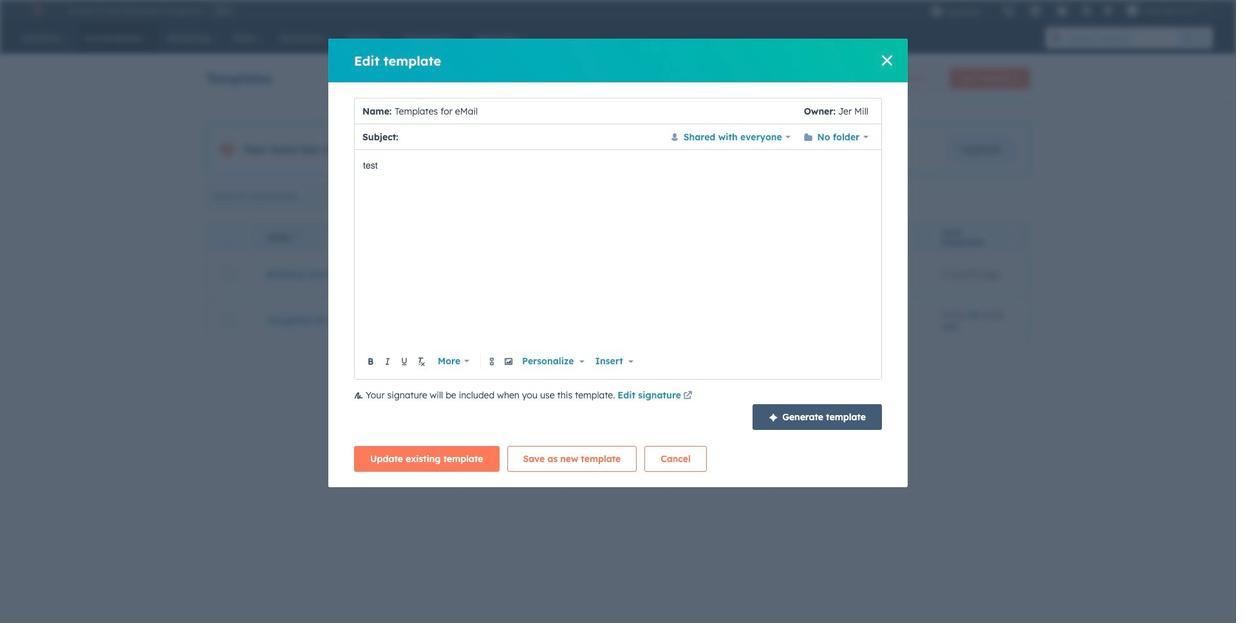Task type: vqa. For each thing, say whether or not it's contained in the screenshot.
New in the Ticket status New (Support Pipeline)
no



Task type: locate. For each thing, give the bounding box(es) containing it.
ascending sort. press to sort descending. element
[[294, 232, 299, 243]]

ascending sort. press to sort descending. image
[[294, 232, 299, 241]]

menu item
[[1099, 0, 1117, 21]]

None text field
[[402, 129, 661, 145]]

banner
[[206, 64, 1030, 89]]

None text field
[[392, 98, 804, 124], [363, 158, 874, 351], [392, 98, 804, 124], [363, 158, 874, 351]]

Search HubSpot search field
[[1068, 27, 1179, 49]]

link opens in a new window image
[[683, 391, 692, 401]]

menu
[[924, 0, 1221, 22]]

dialog
[[328, 39, 908, 487]]

press to sort. image
[[1009, 232, 1014, 241]]



Task type: describe. For each thing, give the bounding box(es) containing it.
press to sort. element
[[1009, 232, 1014, 243]]

close image
[[882, 55, 892, 66]]

jer mill image
[[1126, 5, 1138, 16]]

Search search field
[[206, 184, 362, 209]]

link opens in a new window image
[[683, 389, 692, 404]]

marketplaces image
[[1029, 6, 1041, 17]]



